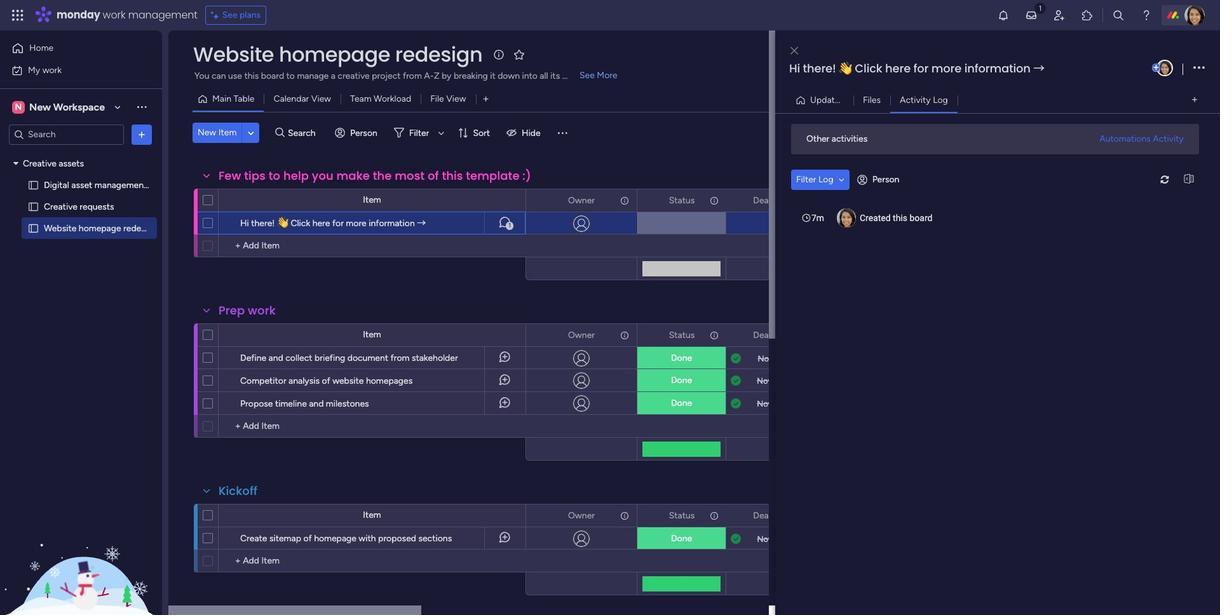 Task type: describe. For each thing, give the bounding box(es) containing it.
nov for nov 26
[[758, 534, 773, 544]]

homepages
[[366, 376, 413, 387]]

2 vertical spatial homepage
[[314, 533, 357, 544]]

public board image for creative requests
[[27, 201, 39, 213]]

main table button
[[193, 89, 264, 109]]

notifications image
[[998, 9, 1010, 22]]

digital
[[44, 180, 69, 190]]

1 vertical spatial →
[[417, 218, 426, 229]]

Search in workspace field
[[27, 127, 106, 142]]

deadline field for few tips to help you make the most of this template :)
[[750, 194, 791, 208]]

export to excel image
[[1179, 175, 1200, 184]]

n
[[15, 101, 22, 112]]

👋 inside hi there!   👋  click here for more information  → field
[[839, 60, 853, 76]]

table
[[234, 93, 255, 104]]

team workload
[[350, 93, 411, 104]]

column information image for kickoff
[[710, 511, 720, 521]]

see for see plans
[[222, 10, 238, 20]]

filter for filter
[[409, 127, 429, 138]]

calendar view
[[274, 93, 331, 104]]

document
[[348, 353, 389, 364]]

1 horizontal spatial activity
[[1154, 133, 1184, 144]]

2 + add item text field from the top
[[225, 419, 328, 434]]

calendar
[[274, 93, 309, 104]]

hide button
[[502, 123, 549, 143]]

0 horizontal spatial click
[[291, 218, 310, 229]]

other
[[807, 134, 830, 144]]

see more link
[[579, 69, 619, 82]]

automations
[[1100, 133, 1151, 144]]

1 image
[[1035, 1, 1047, 15]]

1 owner field from the top
[[565, 194, 598, 208]]

work for my
[[42, 65, 62, 75]]

0 horizontal spatial information
[[369, 218, 415, 229]]

creative requests
[[44, 201, 114, 212]]

close image
[[791, 46, 799, 56]]

nov for nov 20
[[757, 376, 773, 386]]

public board image
[[27, 179, 39, 191]]

workspace selection element
[[12, 100, 107, 115]]

workspace
[[53, 101, 105, 113]]

1 vertical spatial this
[[893, 213, 908, 223]]

the
[[373, 168, 392, 184]]

filter log button
[[792, 169, 850, 190]]

log for activity log
[[933, 94, 948, 105]]

calendar view button
[[264, 89, 341, 109]]

this inside field
[[442, 168, 463, 184]]

Prep work field
[[216, 303, 279, 319]]

few
[[219, 168, 241, 184]]

1 horizontal spatial website homepage redesign
[[193, 40, 483, 69]]

define and collect briefing document from stakeholder
[[240, 353, 458, 364]]

view for file view
[[446, 93, 466, 104]]

add to favorites image
[[513, 48, 526, 61]]

0 vertical spatial person
[[350, 127, 378, 138]]

here inside field
[[886, 60, 911, 76]]

angle down image
[[839, 175, 845, 184]]

assets
[[59, 158, 84, 169]]

creative assets
[[23, 158, 84, 169]]

files
[[863, 94, 881, 105]]

refresh image
[[1155, 175, 1176, 184]]

sections
[[419, 533, 452, 544]]

1 vertical spatial here
[[313, 218, 330, 229]]

help
[[284, 168, 309, 184]]

board
[[910, 213, 933, 223]]

1 vertical spatial hi there!   👋  click here for more information  →
[[240, 218, 426, 229]]

workload
[[374, 93, 411, 104]]

caret down image
[[13, 159, 18, 168]]

0 vertical spatial redesign
[[395, 40, 483, 69]]

from
[[391, 353, 410, 364]]

more
[[597, 70, 618, 81]]

tips
[[244, 168, 266, 184]]

view for calendar view
[[311, 93, 331, 104]]

0 vertical spatial homepage
[[279, 40, 390, 69]]

search everything image
[[1113, 9, 1125, 22]]

v2 search image
[[276, 126, 285, 140]]

item for kickoff
[[363, 510, 381, 521]]

of for with
[[304, 533, 312, 544]]

activities
[[832, 134, 868, 144]]

filter button
[[389, 123, 449, 143]]

20
[[775, 376, 785, 386]]

workspace image
[[12, 100, 25, 114]]

list box containing creative assets
[[0, 150, 175, 411]]

nov 26
[[758, 534, 784, 544]]

for inside field
[[914, 60, 929, 76]]

add view image
[[1193, 95, 1198, 105]]

deadline field for kickoff
[[750, 509, 791, 523]]

1 vertical spatial and
[[309, 399, 324, 409]]

propose timeline and milestones
[[240, 399, 369, 409]]

7m
[[812, 213, 825, 223]]

creative for creative assets
[[23, 158, 57, 169]]

created this board
[[860, 213, 933, 223]]

propose
[[240, 399, 273, 409]]

with
[[359, 533, 376, 544]]

stakeholder
[[412, 353, 458, 364]]

requests
[[80, 201, 114, 212]]

item for prep work
[[363, 329, 381, 340]]

1 vertical spatial there!
[[251, 218, 275, 229]]

file view button
[[421, 89, 476, 109]]

see for see more
[[580, 70, 595, 81]]

management for asset
[[95, 180, 147, 190]]

0 vertical spatial james peterson image
[[1185, 5, 1205, 25]]

creative for creative requests
[[44, 201, 78, 212]]

see plans
[[222, 10, 261, 20]]

work for prep
[[248, 303, 276, 319]]

home
[[29, 43, 54, 53]]

status for first status field
[[669, 195, 695, 206]]

1 vertical spatial column information image
[[710, 330, 720, 340]]

status for third status field from the top
[[669, 510, 695, 521]]

briefing
[[315, 353, 345, 364]]

column information image for kickoff
[[620, 511, 630, 521]]

1 button
[[484, 212, 526, 235]]

new workspace
[[29, 101, 105, 113]]

sort
[[473, 127, 490, 138]]

1 vertical spatial person
[[873, 174, 900, 185]]

activity log
[[900, 94, 948, 105]]

2 deadline field from the top
[[750, 328, 791, 342]]

competitor analysis of website homepages
[[240, 376, 413, 387]]

Hi there!   👋  Click here for more information  → field
[[786, 60, 1150, 77]]

make
[[337, 168, 370, 184]]

1 vertical spatial hi
[[240, 218, 249, 229]]

done for competitor analysis of website homepages
[[671, 375, 692, 386]]

activity log button
[[891, 90, 958, 110]]

monday work management
[[57, 8, 198, 22]]

→ inside field
[[1034, 60, 1045, 76]]

owner for prep work
[[568, 330, 595, 340]]

see more button
[[193, 69, 620, 84]]

timeline
[[275, 399, 307, 409]]

create
[[240, 533, 267, 544]]

0 horizontal spatial more
[[346, 218, 367, 229]]

:)
[[523, 168, 531, 184]]

created
[[860, 213, 891, 223]]

see plans button
[[205, 6, 266, 25]]

public board image for website homepage redesign
[[27, 222, 39, 234]]

nov for nov 28
[[757, 399, 773, 409]]

monday
[[57, 8, 100, 22]]

digital asset management (dam)
[[44, 180, 175, 190]]

sort button
[[453, 123, 498, 143]]

file
[[431, 93, 444, 104]]

invite members image
[[1054, 9, 1066, 22]]

angle down image
[[248, 128, 254, 138]]

prep
[[219, 303, 245, 319]]

0 vertical spatial activity
[[900, 94, 931, 105]]

status for 2nd status field from the bottom of the page
[[669, 330, 695, 340]]

management for work
[[128, 8, 198, 22]]



Task type: vqa. For each thing, say whether or not it's contained in the screenshot.
top New
yes



Task type: locate. For each thing, give the bounding box(es) containing it.
v2 done deadline image left nov 28
[[731, 398, 741, 410]]

0 vertical spatial 👋
[[839, 60, 853, 76]]

website homepage redesign down the requests
[[44, 223, 158, 234]]

new inside workspace selection element
[[29, 101, 51, 113]]

1 vertical spatial of
[[322, 376, 330, 387]]

1 deadline from the top
[[754, 195, 788, 206]]

column information image
[[620, 196, 630, 206], [710, 330, 720, 340], [710, 511, 720, 521]]

for
[[914, 60, 929, 76], [332, 218, 344, 229]]

1 vertical spatial homepage
[[79, 223, 121, 234]]

asset
[[71, 180, 92, 190]]

main table
[[212, 93, 255, 104]]

1 horizontal spatial more
[[932, 60, 962, 76]]

team workload button
[[341, 89, 421, 109]]

v2 done deadline image left nov 12
[[731, 353, 741, 365]]

management
[[128, 8, 198, 22], [95, 180, 147, 190]]

2 deadline from the top
[[754, 330, 788, 340]]

and right the define
[[269, 353, 283, 364]]

1 vertical spatial owner field
[[565, 328, 598, 342]]

kickoff
[[219, 483, 258, 499]]

1 vertical spatial status field
[[666, 328, 698, 342]]

v2 done deadline image for nov 12
[[731, 353, 741, 365]]

1 horizontal spatial this
[[893, 213, 908, 223]]

v2 done deadline image for nov 26
[[731, 533, 741, 545]]

work right prep
[[248, 303, 276, 319]]

new item button
[[193, 123, 242, 143]]

1 inside button
[[852, 94, 856, 105]]

view right file
[[446, 93, 466, 104]]

creative down digital
[[44, 201, 78, 212]]

work inside field
[[248, 303, 276, 319]]

2 status field from the top
[[666, 328, 698, 342]]

nov
[[758, 354, 774, 363], [757, 376, 773, 386], [757, 399, 773, 409], [758, 534, 773, 544]]

0 vertical spatial + add item text field
[[225, 238, 328, 254]]

Search field
[[285, 124, 323, 142]]

0 vertical spatial →
[[1034, 60, 1045, 76]]

of right most
[[428, 168, 439, 184]]

1 vertical spatial filter
[[797, 174, 817, 185]]

1 horizontal spatial see
[[580, 70, 595, 81]]

1 right "/" at the right
[[852, 94, 856, 105]]

Deadline field
[[750, 194, 791, 208], [750, 328, 791, 342], [750, 509, 791, 523]]

0 vertical spatial here
[[886, 60, 911, 76]]

view right calendar
[[311, 93, 331, 104]]

v2 done deadline image for nov 28
[[731, 398, 741, 410]]

more down make
[[346, 218, 367, 229]]

/
[[846, 94, 850, 105]]

1 horizontal spatial person
[[873, 174, 900, 185]]

milestones
[[326, 399, 369, 409]]

item down few tips to help you make the most of this template :) field
[[363, 195, 381, 205]]

list box
[[0, 150, 175, 411]]

of for homepages
[[322, 376, 330, 387]]

nov 12
[[758, 354, 784, 363]]

work inside button
[[42, 65, 62, 75]]

👋 down to
[[277, 218, 289, 229]]

prep work
[[219, 303, 276, 319]]

1 vertical spatial james peterson image
[[1157, 60, 1174, 76]]

nov 20
[[757, 376, 785, 386]]

0 vertical spatial new
[[29, 101, 51, 113]]

1 public board image from the top
[[27, 201, 39, 213]]

nov left 26
[[758, 534, 773, 544]]

log down hi there!   👋  click here for more information  → field
[[933, 94, 948, 105]]

activity up "refresh" image
[[1154, 133, 1184, 144]]

for up activity log
[[914, 60, 929, 76]]

1 vertical spatial more
[[346, 218, 367, 229]]

0 vertical spatial status field
[[666, 194, 698, 208]]

0 vertical spatial log
[[933, 94, 948, 105]]

view inside "calendar view" button
[[311, 93, 331, 104]]

0 vertical spatial website
[[193, 40, 274, 69]]

1 horizontal spatial new
[[198, 127, 216, 138]]

options image
[[135, 128, 148, 141], [709, 190, 718, 211], [619, 325, 628, 346], [709, 505, 718, 527]]

1
[[852, 94, 856, 105], [509, 222, 511, 230]]

0 vertical spatial deadline field
[[750, 194, 791, 208]]

hi there!   👋  click here for more information  → down you
[[240, 218, 426, 229]]

3 done from the top
[[671, 398, 692, 409]]

and down competitor analysis of website homepages at the bottom of page
[[309, 399, 324, 409]]

my work button
[[8, 60, 137, 80]]

1 vertical spatial deadline field
[[750, 328, 791, 342]]

information down the
[[369, 218, 415, 229]]

0 horizontal spatial person button
[[330, 123, 385, 143]]

website
[[333, 376, 364, 387]]

my work
[[28, 65, 62, 75]]

0 horizontal spatial here
[[313, 218, 330, 229]]

redesign up file
[[395, 40, 483, 69]]

1 vertical spatial information
[[369, 218, 415, 229]]

1 vertical spatial website
[[44, 223, 77, 234]]

new inside button
[[198, 127, 216, 138]]

0 vertical spatial website homepage redesign
[[193, 40, 483, 69]]

work
[[103, 8, 126, 22], [42, 65, 62, 75], [248, 303, 276, 319]]

0 horizontal spatial redesign
[[123, 223, 158, 234]]

log left angle down image
[[819, 174, 834, 185]]

of right "sitemap"
[[304, 533, 312, 544]]

2 status from the top
[[669, 330, 695, 340]]

homepage down the requests
[[79, 223, 121, 234]]

1 status from the top
[[669, 195, 695, 206]]

you
[[312, 168, 334, 184]]

0 vertical spatial work
[[103, 8, 126, 22]]

2 vertical spatial column information image
[[620, 511, 630, 521]]

1 horizontal spatial view
[[446, 93, 466, 104]]

1 vertical spatial deadline
[[754, 330, 788, 340]]

2 vertical spatial owner field
[[565, 509, 598, 523]]

0 horizontal spatial this
[[442, 168, 463, 184]]

website homepage redesign inside list box
[[44, 223, 158, 234]]

analysis
[[289, 376, 320, 387]]

more up activity log
[[932, 60, 962, 76]]

3 + add item text field from the top
[[225, 554, 328, 569]]

main
[[212, 93, 231, 104]]

Website homepage redesign field
[[190, 40, 486, 69]]

item
[[219, 127, 237, 138], [363, 195, 381, 205], [363, 329, 381, 340], [363, 510, 381, 521]]

3 status from the top
[[669, 510, 695, 521]]

0 vertical spatial more
[[932, 60, 962, 76]]

log inside button
[[819, 174, 834, 185]]

owner field for kickoff
[[565, 509, 598, 523]]

collect
[[286, 353, 313, 364]]

homepage left the with
[[314, 533, 357, 544]]

work for monday
[[103, 8, 126, 22]]

status
[[669, 195, 695, 206], [669, 330, 695, 340], [669, 510, 695, 521]]

filter left arrow down icon
[[409, 127, 429, 138]]

1 horizontal spatial person button
[[852, 169, 908, 190]]

1 vertical spatial 👋
[[277, 218, 289, 229]]

james peterson image
[[1185, 5, 1205, 25], [1157, 60, 1174, 76]]

hi there!   👋  click here for more information  →
[[790, 60, 1045, 76], [240, 218, 426, 229]]

0 vertical spatial management
[[128, 8, 198, 22]]

nov 28
[[757, 399, 784, 409]]

0 horizontal spatial log
[[819, 174, 834, 185]]

done for propose timeline and milestones
[[671, 398, 692, 409]]

0 vertical spatial creative
[[23, 158, 57, 169]]

hi inside hi there!   👋  click here for more information  → field
[[790, 60, 801, 76]]

updates / 1 button
[[791, 90, 856, 110]]

click down help
[[291, 218, 310, 229]]

1 horizontal spatial information
[[965, 60, 1031, 76]]

2 vertical spatial work
[[248, 303, 276, 319]]

creative up public board image
[[23, 158, 57, 169]]

work right my
[[42, 65, 62, 75]]

item inside button
[[219, 127, 237, 138]]

sitemap
[[270, 533, 301, 544]]

option inside list box
[[0, 152, 162, 154]]

item left angle down icon
[[219, 127, 237, 138]]

3 owner field from the top
[[565, 509, 598, 523]]

redesign inside list box
[[123, 223, 158, 234]]

0 horizontal spatial james peterson image
[[1157, 60, 1174, 76]]

0 horizontal spatial person
[[350, 127, 378, 138]]

website down creative requests on the left top
[[44, 223, 77, 234]]

0 vertical spatial and
[[269, 353, 283, 364]]

here down you
[[313, 218, 330, 229]]

3 v2 done deadline image from the top
[[731, 398, 741, 410]]

1 horizontal spatial 1
[[852, 94, 856, 105]]

1 horizontal spatial here
[[886, 60, 911, 76]]

hide
[[522, 127, 541, 138]]

1 vertical spatial status
[[669, 330, 695, 340]]

nov left the 12
[[758, 354, 774, 363]]

filter left angle down image
[[797, 174, 817, 185]]

item for few tips to help you make the most of this template :)
[[363, 195, 381, 205]]

create sitemap of homepage with proposed sections
[[240, 533, 452, 544]]

v2 done deadline image
[[731, 353, 741, 365], [731, 375, 741, 387], [731, 398, 741, 410], [731, 533, 741, 545]]

1 vertical spatial activity
[[1154, 133, 1184, 144]]

1 horizontal spatial there!
[[803, 60, 836, 76]]

most
[[395, 168, 425, 184]]

here
[[886, 60, 911, 76], [313, 218, 330, 229]]

apps image
[[1081, 9, 1094, 22]]

2 public board image from the top
[[27, 222, 39, 234]]

1 horizontal spatial james peterson image
[[1185, 5, 1205, 25]]

plans
[[240, 10, 261, 20]]

0 horizontal spatial there!
[[251, 218, 275, 229]]

more inside field
[[932, 60, 962, 76]]

1 vertical spatial redesign
[[123, 223, 158, 234]]

0 vertical spatial hi
[[790, 60, 801, 76]]

1 owner from the top
[[568, 195, 595, 206]]

log inside button
[[933, 94, 948, 105]]

more
[[932, 60, 962, 76], [346, 218, 367, 229]]

1 v2 done deadline image from the top
[[731, 353, 741, 365]]

0 horizontal spatial for
[[332, 218, 344, 229]]

1 done from the top
[[671, 353, 692, 364]]

homepage inside list box
[[79, 223, 121, 234]]

0 horizontal spatial 👋
[[277, 218, 289, 229]]

for down make
[[332, 218, 344, 229]]

0 vertical spatial this
[[442, 168, 463, 184]]

0 horizontal spatial and
[[269, 353, 283, 364]]

Kickoff field
[[216, 483, 261, 500]]

0 vertical spatial owner
[[568, 195, 595, 206]]

1 vertical spatial owner
[[568, 330, 595, 340]]

competitor
[[240, 376, 287, 387]]

2 view from the left
[[446, 93, 466, 104]]

website down see plans button
[[193, 40, 274, 69]]

1 horizontal spatial website
[[193, 40, 274, 69]]

add view image
[[483, 94, 489, 104]]

workspace options image
[[135, 101, 148, 113]]

filter for filter log
[[797, 174, 817, 185]]

3 deadline from the top
[[754, 510, 788, 521]]

proposed
[[378, 533, 416, 544]]

v2 done deadline image left 'nov 20'
[[731, 375, 741, 387]]

work right monday
[[103, 8, 126, 22]]

new item
[[198, 127, 237, 138]]

there! up updates / 1 button
[[803, 60, 836, 76]]

1 horizontal spatial of
[[322, 376, 330, 387]]

2 v2 done deadline image from the top
[[731, 375, 741, 387]]

1 vertical spatial see
[[580, 70, 595, 81]]

2 vertical spatial deadline field
[[750, 509, 791, 523]]

log for filter log
[[819, 174, 834, 185]]

inbox image
[[1026, 9, 1038, 22]]

deadline
[[754, 195, 788, 206], [754, 330, 788, 340], [754, 510, 788, 521]]

Status field
[[666, 194, 698, 208], [666, 328, 698, 342], [666, 509, 698, 523]]

1 inside button
[[509, 222, 511, 230]]

option
[[0, 152, 162, 154]]

filter inside popup button
[[409, 127, 429, 138]]

menu image
[[556, 127, 569, 139]]

→ down most
[[417, 218, 426, 229]]

show board description image
[[492, 48, 507, 61]]

1 vertical spatial work
[[42, 65, 62, 75]]

information
[[965, 60, 1031, 76], [369, 218, 415, 229]]

nov for nov 12
[[758, 354, 774, 363]]

v2 done deadline image left nov 26
[[731, 533, 741, 545]]

2 owner field from the top
[[565, 328, 598, 342]]

home button
[[8, 38, 137, 58]]

column information image for prep work
[[620, 330, 630, 340]]

see left more
[[580, 70, 595, 81]]

files button
[[854, 90, 891, 110]]

hi down the tips
[[240, 218, 249, 229]]

2 vertical spatial owner
[[568, 510, 595, 521]]

done for define and collect briefing document from stakeholder
[[671, 353, 692, 364]]

owner
[[568, 195, 595, 206], [568, 330, 595, 340], [568, 510, 595, 521]]

this left template
[[442, 168, 463, 184]]

select product image
[[11, 9, 24, 22]]

0 horizontal spatial of
[[304, 533, 312, 544]]

this left the board
[[893, 213, 908, 223]]

see left plans
[[222, 10, 238, 20]]

28
[[775, 399, 784, 409]]

person up "created this board"
[[873, 174, 900, 185]]

template
[[466, 168, 520, 184]]

of inside field
[[428, 168, 439, 184]]

1 vertical spatial click
[[291, 218, 310, 229]]

public board image
[[27, 201, 39, 213], [27, 222, 39, 234]]

click inside field
[[855, 60, 883, 76]]

0 vertical spatial click
[[855, 60, 883, 76]]

website homepage redesign
[[193, 40, 483, 69], [44, 223, 158, 234]]

0 horizontal spatial view
[[311, 93, 331, 104]]

log
[[933, 94, 948, 105], [819, 174, 834, 185]]

owner for kickoff
[[568, 510, 595, 521]]

few tips to help you make the most of this template :)
[[219, 168, 531, 184]]

person button down team
[[330, 123, 385, 143]]

deadline for kickoff
[[754, 510, 788, 521]]

1 horizontal spatial redesign
[[395, 40, 483, 69]]

information inside field
[[965, 60, 1031, 76]]

there! inside hi there!   👋  click here for more information  → field
[[803, 60, 836, 76]]

activity right files
[[900, 94, 931, 105]]

click up files
[[855, 60, 883, 76]]

1 + add item text field from the top
[[225, 238, 328, 254]]

→
[[1034, 60, 1045, 76], [417, 218, 426, 229]]

file view
[[431, 93, 466, 104]]

1 horizontal spatial for
[[914, 60, 929, 76]]

there! down the tips
[[251, 218, 275, 229]]

information down notifications image
[[965, 60, 1031, 76]]

0 vertical spatial column information image
[[620, 196, 630, 206]]

new right n
[[29, 101, 51, 113]]

0 horizontal spatial website homepage redesign
[[44, 223, 158, 234]]

define
[[240, 353, 266, 364]]

lottie animation image
[[0, 487, 162, 615]]

👋 up "/" at the right
[[839, 60, 853, 76]]

new for new item
[[198, 127, 216, 138]]

new for new workspace
[[29, 101, 51, 113]]

0 vertical spatial hi there!   👋  click here for more information  →
[[790, 60, 1045, 76]]

1 horizontal spatial hi
[[790, 60, 801, 76]]

0 horizontal spatial →
[[417, 218, 426, 229]]

dapulse addbtn image
[[1153, 64, 1161, 72]]

0 horizontal spatial activity
[[900, 94, 931, 105]]

of right the analysis
[[322, 376, 330, 387]]

person down team
[[350, 127, 378, 138]]

4 done from the top
[[671, 533, 692, 544]]

owner field for prep work
[[565, 328, 598, 342]]

homepage up team
[[279, 40, 390, 69]]

3 deadline field from the top
[[750, 509, 791, 523]]

column information image for few tips to help you make the most of this template :)
[[710, 196, 720, 206]]

1 vertical spatial new
[[198, 127, 216, 138]]

new
[[29, 101, 51, 113], [198, 127, 216, 138]]

see inside 'link'
[[580, 70, 595, 81]]

hi there!   👋  click here for more information  → up activity log
[[790, 60, 1045, 76]]

arrow down image
[[434, 125, 449, 141]]

redesign
[[395, 40, 483, 69], [123, 223, 158, 234]]

redesign down (dam)
[[123, 223, 158, 234]]

(dam)
[[149, 180, 175, 190]]

2 owner from the top
[[568, 330, 595, 340]]

4 v2 done deadline image from the top
[[731, 533, 741, 545]]

1 horizontal spatial click
[[855, 60, 883, 76]]

help image
[[1141, 9, 1153, 22]]

column information image for few tips to help you make the most of this template :)
[[620, 196, 630, 206]]

1 horizontal spatial and
[[309, 399, 324, 409]]

1 down template
[[509, 222, 511, 230]]

0 horizontal spatial hi
[[240, 218, 249, 229]]

2 horizontal spatial of
[[428, 168, 439, 184]]

this
[[442, 168, 463, 184], [893, 213, 908, 223]]

3 owner from the top
[[568, 510, 595, 521]]

👋
[[839, 60, 853, 76], [277, 218, 289, 229]]

nov left 20
[[757, 376, 773, 386]]

filter log
[[797, 174, 834, 185]]

12
[[776, 354, 784, 363]]

to
[[269, 168, 280, 184]]

management inside list box
[[95, 180, 147, 190]]

automations activity
[[1100, 133, 1184, 144]]

person button right angle down image
[[852, 169, 908, 190]]

v2 done deadline image for nov 20
[[731, 375, 741, 387]]

1 view from the left
[[311, 93, 331, 104]]

deadline for few tips to help you make the most of this template :)
[[754, 195, 788, 206]]

hi
[[790, 60, 801, 76], [240, 218, 249, 229]]

website homepage redesign up team
[[193, 40, 483, 69]]

3 status field from the top
[[666, 509, 698, 523]]

there!
[[803, 60, 836, 76], [251, 218, 275, 229]]

lottie animation element
[[0, 487, 162, 615]]

here up activity log
[[886, 60, 911, 76]]

→ down inbox icon
[[1034, 60, 1045, 76]]

hi there!   👋  click here for more information  → inside field
[[790, 60, 1045, 76]]

1 horizontal spatial 👋
[[839, 60, 853, 76]]

item up document
[[363, 329, 381, 340]]

Owner field
[[565, 194, 598, 208], [565, 328, 598, 342], [565, 509, 598, 523]]

0 vertical spatial column information image
[[710, 196, 720, 206]]

website inside list box
[[44, 223, 77, 234]]

filter inside button
[[797, 174, 817, 185]]

item up the with
[[363, 510, 381, 521]]

1 deadline field from the top
[[750, 194, 791, 208]]

2 vertical spatial status field
[[666, 509, 698, 523]]

options image
[[1194, 59, 1205, 77], [619, 190, 628, 211], [709, 325, 718, 346], [619, 505, 628, 527]]

updates
[[811, 94, 844, 105]]

see more
[[580, 70, 618, 81]]

new down the 'main'
[[198, 127, 216, 138]]

view inside file view button
[[446, 93, 466, 104]]

2 vertical spatial column information image
[[710, 511, 720, 521]]

website
[[193, 40, 274, 69], [44, 223, 77, 234]]

other activities
[[807, 134, 868, 144]]

Few tips to help you make the most of this template :) field
[[216, 168, 535, 184]]

2 vertical spatial of
[[304, 533, 312, 544]]

+ Add Item text field
[[225, 238, 328, 254], [225, 419, 328, 434], [225, 554, 328, 569]]

activity
[[900, 94, 931, 105], [1154, 133, 1184, 144]]

team
[[350, 93, 372, 104]]

0 horizontal spatial work
[[42, 65, 62, 75]]

0 vertical spatial owner field
[[565, 194, 598, 208]]

2 done from the top
[[671, 375, 692, 386]]

column information image
[[710, 196, 720, 206], [620, 330, 630, 340], [620, 511, 630, 521]]

nov left 28
[[757, 399, 773, 409]]

hi down "close" "icon"
[[790, 60, 801, 76]]

1 status field from the top
[[666, 194, 698, 208]]

0 horizontal spatial new
[[29, 101, 51, 113]]



